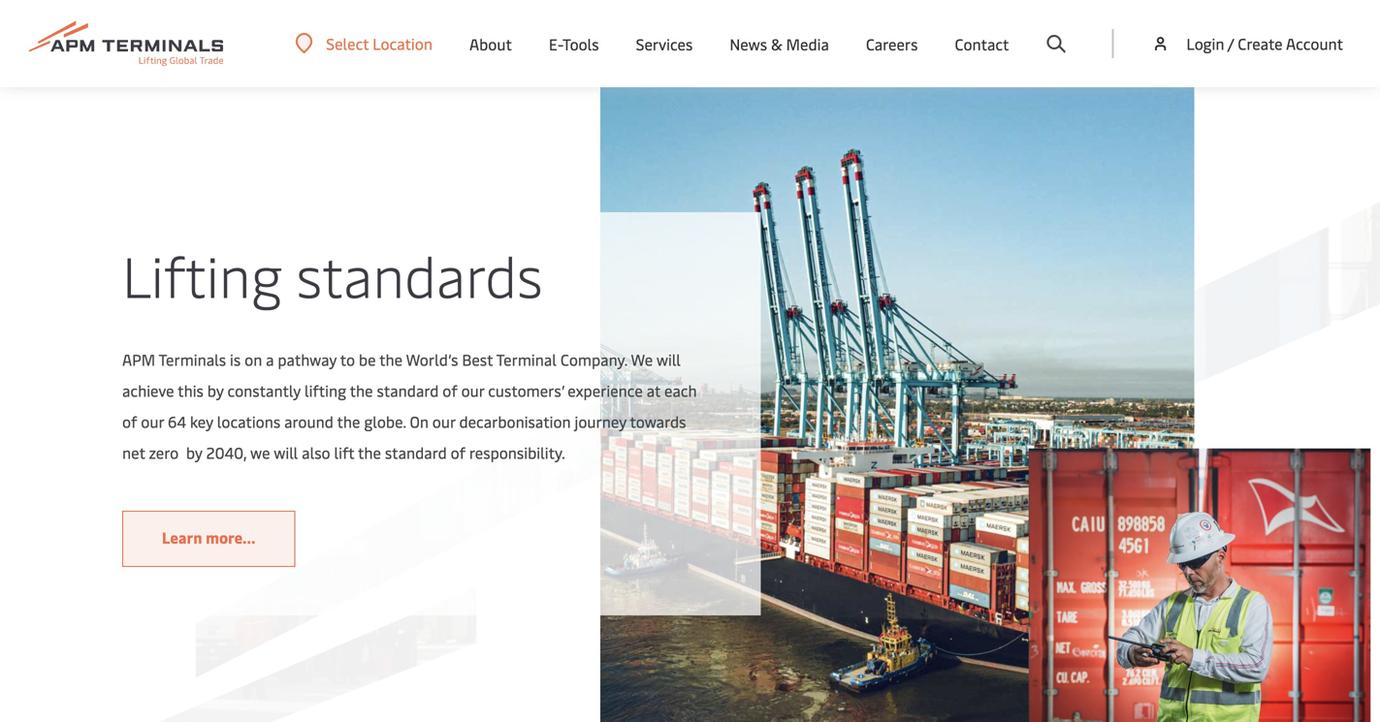 Task type: locate. For each thing, give the bounding box(es) containing it.
towards
[[630, 411, 686, 432]]

decarbonisation
[[459, 411, 571, 432]]

of down 'world's'
[[443, 380, 458, 401]]

about
[[469, 33, 512, 54]]

1 vertical spatial will
[[274, 442, 298, 463]]

create
[[1238, 33, 1283, 54]]

login / create account link
[[1151, 0, 1343, 87]]

&
[[771, 33, 783, 54]]

responsibility.
[[469, 442, 565, 463]]

our left '64'
[[141, 411, 164, 432]]

news & media
[[730, 33, 829, 54]]

0 horizontal spatial will
[[274, 442, 298, 463]]

1 horizontal spatial by
[[207, 380, 224, 401]]

standards
[[296, 236, 543, 312]]

of left responsibility. on the left bottom of page
[[451, 442, 466, 463]]

our down best
[[461, 380, 484, 401]]

about button
[[469, 0, 512, 87]]

standard up on
[[377, 380, 439, 401]]

1 vertical spatial by
[[186, 442, 202, 463]]

1 horizontal spatial will
[[657, 349, 681, 370]]

e-tools button
[[549, 0, 599, 87]]

world's
[[406, 349, 458, 370]]

services
[[636, 33, 693, 54]]

pathway
[[278, 349, 337, 370]]

learn more... link
[[122, 511, 295, 567]]

is
[[230, 349, 241, 370]]

2 horizontal spatial our
[[461, 380, 484, 401]]

tools
[[563, 33, 599, 54]]

login
[[1187, 33, 1224, 54]]

the
[[379, 349, 403, 370], [350, 380, 373, 401], [337, 411, 360, 432], [358, 442, 381, 463]]

company.
[[561, 349, 628, 370]]

news & media button
[[730, 0, 829, 87]]

lifting standards
[[122, 236, 543, 312]]

/
[[1228, 33, 1234, 54]]

constantly
[[228, 380, 301, 401]]

by down key
[[186, 442, 202, 463]]

the right be
[[379, 349, 403, 370]]

our
[[461, 380, 484, 401], [141, 411, 164, 432], [432, 411, 456, 432]]

standard
[[377, 380, 439, 401], [385, 442, 447, 463]]

will right the we
[[657, 349, 681, 370]]

key
[[190, 411, 213, 432]]

will
[[657, 349, 681, 370], [274, 442, 298, 463]]

login / create account
[[1187, 33, 1343, 54]]

more...
[[206, 527, 256, 548]]

of
[[443, 380, 458, 401], [122, 411, 137, 432], [451, 442, 466, 463]]

will right we
[[274, 442, 298, 463]]

apm
[[122, 349, 155, 370]]

select location button
[[295, 33, 433, 54]]

2040,
[[206, 442, 247, 463]]

standard down on
[[385, 442, 447, 463]]

lifting
[[122, 236, 282, 312]]

we
[[631, 349, 653, 370]]

careers button
[[866, 0, 918, 87]]

terminals
[[159, 349, 226, 370]]

by
[[207, 380, 224, 401], [186, 442, 202, 463]]

by right this
[[207, 380, 224, 401]]

e-tools
[[549, 33, 599, 54]]

our right on
[[432, 411, 456, 432]]

of up the net
[[122, 411, 137, 432]]

services button
[[636, 0, 693, 87]]

also
[[302, 442, 330, 463]]

learn more...
[[162, 527, 256, 548]]

1 horizontal spatial our
[[432, 411, 456, 432]]

select
[[326, 33, 369, 54]]



Task type: describe. For each thing, give the bounding box(es) containing it.
location
[[373, 33, 433, 54]]

experience
[[568, 380, 643, 401]]

0 vertical spatial by
[[207, 380, 224, 401]]

0 vertical spatial standard
[[377, 380, 439, 401]]

achieve
[[122, 380, 174, 401]]

contact
[[955, 33, 1009, 54]]

0 horizontal spatial our
[[141, 411, 164, 432]]

news
[[730, 33, 767, 54]]

1 vertical spatial standard
[[385, 442, 447, 463]]

on
[[410, 411, 429, 432]]

2 vertical spatial of
[[451, 442, 466, 463]]

account
[[1286, 33, 1343, 54]]

select location
[[326, 33, 433, 54]]

best
[[462, 349, 493, 370]]

contact button
[[955, 0, 1009, 87]]

lift
[[334, 442, 355, 463]]

this
[[178, 380, 204, 401]]

1 vertical spatial of
[[122, 411, 137, 432]]

to
[[340, 349, 355, 370]]

a
[[266, 349, 274, 370]]

careers
[[866, 33, 918, 54]]

on
[[245, 349, 262, 370]]

globe.
[[364, 411, 406, 432]]

apm terminals employee image
[[1029, 449, 1371, 723]]

64
[[168, 411, 186, 432]]

we
[[250, 442, 270, 463]]

0 vertical spatial will
[[657, 349, 681, 370]]

locations
[[217, 411, 281, 432]]

lifting
[[305, 380, 346, 401]]

0 horizontal spatial by
[[186, 442, 202, 463]]

each
[[665, 380, 697, 401]]

be
[[359, 349, 376, 370]]

at
[[647, 380, 661, 401]]

e-
[[549, 33, 563, 54]]

journey
[[575, 411, 627, 432]]

terminal
[[496, 349, 557, 370]]

0 vertical spatial of
[[443, 380, 458, 401]]

the down be
[[350, 380, 373, 401]]

around
[[284, 411, 334, 432]]

the up lift in the bottom of the page
[[337, 411, 360, 432]]

learn
[[162, 527, 202, 548]]

net
[[122, 442, 145, 463]]

apm terminals is on a pathway to be the world's best terminal company. we will achieve this by constantly lifting the standard of our customers' experience at each of our 64 key locations around the globe. on our decarbonisation journey towards net zero  by 2040, we will also lift the standard of responsibility.
[[122, 349, 697, 463]]

media
[[786, 33, 829, 54]]

the right lift in the bottom of the page
[[358, 442, 381, 463]]

customers'
[[488, 380, 564, 401]]



Task type: vqa. For each thing, say whether or not it's contained in the screenshot.
Select Location
yes



